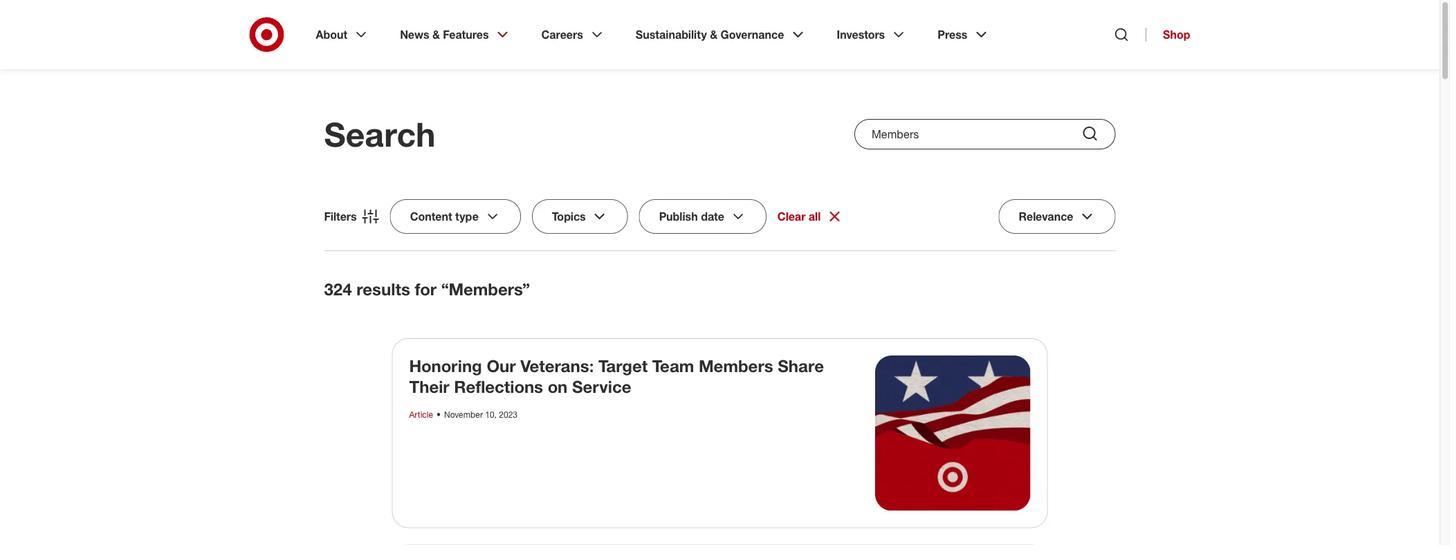 Task type: vqa. For each thing, say whether or not it's contained in the screenshot.
Relevance 'field'
yes



Task type: locate. For each thing, give the bounding box(es) containing it.
article link
[[409, 409, 433, 420]]

careers link
[[532, 17, 615, 53]]

& inside "news & features" link
[[433, 28, 440, 41]]

reflections
[[454, 377, 543, 397]]

& inside the sustainability & governance link
[[710, 28, 718, 41]]

honoring our veterans: target team members share their reflections on service link
[[409, 356, 824, 397]]

team
[[653, 356, 695, 376]]

news
[[400, 28, 430, 41]]

0 horizontal spatial &
[[433, 28, 440, 41]]

clear all button
[[778, 208, 843, 225]]

search
[[324, 114, 436, 154]]

a graphic of a red, white and blue flag with white stars and the target logo. image
[[876, 356, 1031, 511]]

press link
[[928, 17, 1000, 53]]

publish date
[[659, 210, 725, 223]]

topics button
[[532, 199, 628, 234]]

share
[[778, 356, 824, 376]]

& left governance
[[710, 28, 718, 41]]

1 & from the left
[[433, 28, 440, 41]]

about
[[316, 28, 348, 41]]

topics
[[552, 210, 586, 223]]

publish
[[659, 210, 698, 223]]

1 horizontal spatial &
[[710, 28, 718, 41]]

clear all
[[778, 210, 821, 223]]

our
[[487, 356, 516, 376]]

2 & from the left
[[710, 28, 718, 41]]

& for features
[[433, 28, 440, 41]]

members
[[699, 356, 774, 376]]

Search search field
[[855, 119, 1116, 150]]

content
[[410, 210, 452, 223]]

&
[[433, 28, 440, 41], [710, 28, 718, 41]]

date
[[701, 210, 725, 223]]

results
[[357, 279, 410, 299]]

governance
[[721, 28, 785, 41]]

Relevance field
[[999, 199, 1116, 234]]

& right news
[[433, 28, 440, 41]]

their
[[409, 377, 450, 397]]



Task type: describe. For each thing, give the bounding box(es) containing it.
sustainability & governance link
[[626, 17, 816, 53]]

publish date button
[[639, 199, 767, 234]]

features
[[443, 28, 489, 41]]

& for governance
[[710, 28, 718, 41]]

10,
[[485, 409, 497, 420]]

type
[[455, 210, 479, 223]]

relevance
[[1019, 210, 1074, 223]]

honoring
[[409, 356, 482, 376]]

clear
[[778, 210, 806, 223]]

on
[[548, 377, 568, 397]]

service
[[572, 377, 632, 397]]

324 results for "members"
[[324, 279, 530, 299]]

content type button
[[390, 199, 521, 234]]

content type
[[410, 210, 479, 223]]

"members"
[[441, 279, 530, 299]]

press
[[938, 28, 968, 41]]

for
[[415, 279, 437, 299]]

sustainability & governance
[[636, 28, 785, 41]]

november 10, 2023
[[444, 409, 518, 420]]

target
[[599, 356, 648, 376]]

all
[[809, 210, 821, 223]]

shop
[[1164, 28, 1191, 41]]

investors
[[837, 28, 886, 41]]

shop link
[[1146, 28, 1191, 42]]

careers
[[542, 28, 583, 41]]

news & features
[[400, 28, 489, 41]]

honoring our veterans: target team members share their reflections on service
[[409, 356, 824, 397]]

sustainability
[[636, 28, 707, 41]]

324
[[324, 279, 352, 299]]

november
[[444, 409, 483, 420]]

veterans:
[[521, 356, 594, 376]]

investors link
[[828, 17, 917, 53]]

filters
[[324, 210, 357, 223]]

about link
[[306, 17, 379, 53]]

2023
[[499, 409, 518, 420]]

news & features link
[[391, 17, 521, 53]]

article
[[409, 409, 433, 420]]



